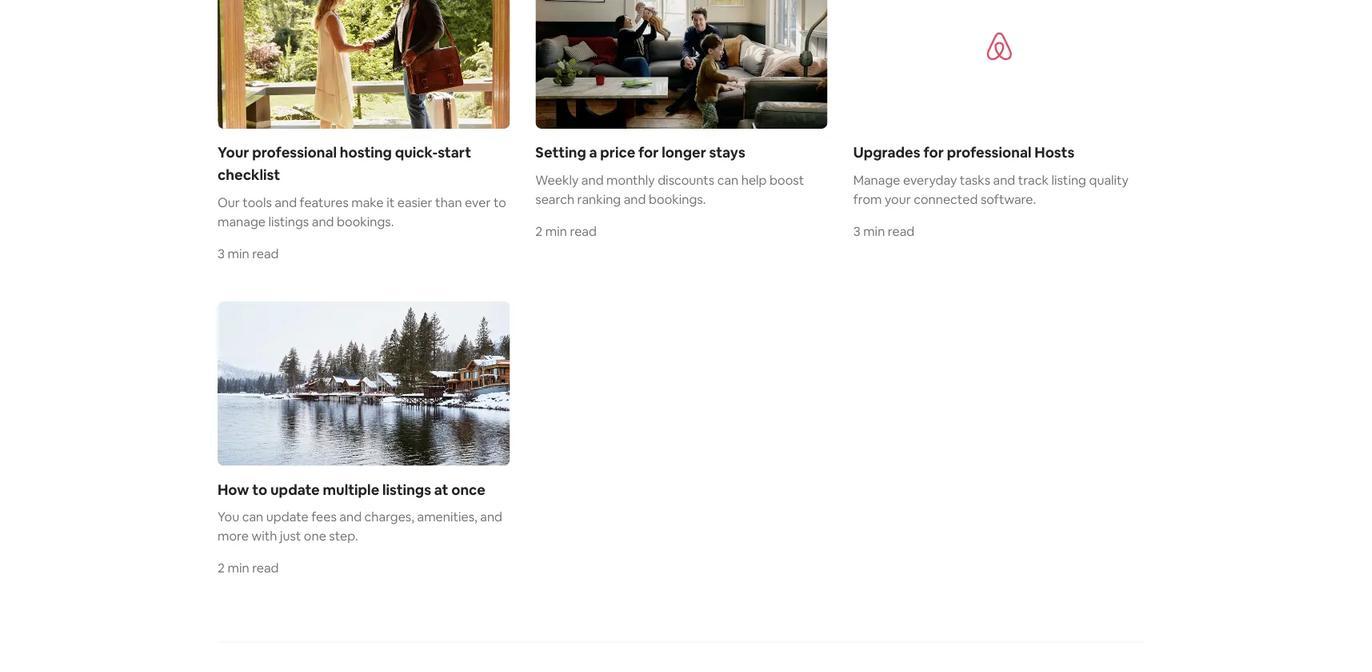 Task type: describe. For each thing, give the bounding box(es) containing it.
update for multiple
[[270, 481, 320, 499]]

2 for from the left
[[924, 143, 944, 162]]

discounts
[[658, 171, 715, 188]]

you
[[218, 509, 239, 525]]

fees
[[311, 509, 337, 525]]

your
[[218, 143, 249, 162]]

hosts
[[1035, 143, 1075, 162]]

stays
[[710, 143, 746, 162]]

2 for how to update multiple listings at once
[[218, 560, 225, 577]]

read for for
[[888, 223, 915, 239]]

setting
[[536, 143, 586, 162]]

just
[[280, 528, 301, 545]]

features
[[300, 194, 349, 210]]

read for professional
[[252, 245, 279, 262]]

ranking
[[578, 191, 621, 207]]

upgrades
[[854, 143, 921, 162]]

and inside manage everyday tasks and track listing quality from your connected software.
[[994, 171, 1016, 188]]

professional inside your professional hosting quick-start checklist
[[252, 143, 337, 162]]

min for your professional hosting quick-start checklist
[[228, 245, 249, 262]]

your professional hosting quick-start checklist
[[218, 143, 471, 184]]

charges,
[[365, 509, 415, 525]]

bookings. inside the weekly and monthly discounts can help boost search ranking and bookings.
[[649, 191, 706, 207]]

to inside our tools and features make it easier than ever to manage listings and bookings.
[[494, 194, 507, 210]]

2 min read for how
[[218, 560, 279, 577]]

amenities,
[[417, 509, 478, 525]]

manage
[[218, 213, 266, 230]]

multiple
[[323, 481, 380, 499]]

upgrades for professional hosts
[[854, 143, 1075, 162]]

start
[[438, 143, 471, 162]]

3 for upgrades for professional hosts
[[854, 223, 861, 239]]

make
[[352, 194, 384, 210]]

hosting
[[340, 143, 392, 162]]

weekly
[[536, 171, 579, 188]]

price
[[601, 143, 636, 162]]

quality
[[1090, 171, 1129, 188]]

boost
[[770, 171, 805, 188]]

software.
[[981, 191, 1037, 207]]

how to update multiple listings at once
[[218, 481, 486, 499]]

and up ranking on the top left of the page
[[582, 171, 604, 188]]

tools
[[243, 194, 272, 210]]

your
[[885, 191, 911, 207]]

read for a
[[570, 223, 597, 239]]

min for how to update multiple listings at once
[[228, 560, 249, 577]]

help
[[742, 171, 767, 188]]

and down features
[[312, 213, 334, 230]]

2 professional from the left
[[947, 143, 1032, 162]]

listing
[[1052, 171, 1087, 188]]

1 vertical spatial to
[[252, 481, 267, 499]]

at
[[434, 481, 449, 499]]

1 for from the left
[[639, 143, 659, 162]]



Task type: vqa. For each thing, say whether or not it's contained in the screenshot.


Task type: locate. For each thing, give the bounding box(es) containing it.
search
[[536, 191, 575, 207]]

1 vertical spatial 2 min read
[[218, 560, 279, 577]]

tasks
[[960, 171, 991, 188]]

2 down search
[[536, 223, 543, 239]]

the airbnb logo appears on a white background. image
[[854, 0, 1146, 129], [854, 0, 1146, 129]]

read down ranking on the top left of the page
[[570, 223, 597, 239]]

bookings.
[[649, 191, 706, 207], [337, 213, 394, 230]]

1 vertical spatial can
[[242, 509, 264, 525]]

min
[[546, 223, 567, 239], [864, 223, 885, 239], [228, 245, 249, 262], [228, 560, 249, 577]]

can up with
[[242, 509, 264, 525]]

1 horizontal spatial to
[[494, 194, 507, 210]]

listings down tools
[[268, 213, 309, 230]]

bookings. down discounts
[[649, 191, 706, 207]]

1 vertical spatial update
[[266, 509, 309, 525]]

3 for your professional hosting quick-start checklist
[[218, 245, 225, 262]]

2 min read down search
[[536, 223, 597, 239]]

read down with
[[252, 560, 279, 577]]

for right "price"
[[639, 143, 659, 162]]

and down once
[[480, 509, 503, 525]]

everyday
[[904, 171, 957, 188]]

2 for setting a price for longer stays
[[536, 223, 543, 239]]

listings inside our tools and features make it easier than ever to manage listings and bookings.
[[268, 213, 309, 230]]

it
[[387, 194, 395, 210]]

0 vertical spatial update
[[270, 481, 320, 499]]

quick-
[[395, 143, 438, 162]]

and down the monthly
[[624, 191, 646, 207]]

two adults sit on a wraparound sofa. one smiles at a baby they're holding in the air while the other watches a toddler walk. image
[[536, 0, 828, 129], [536, 0, 828, 129]]

0 vertical spatial 3
[[854, 223, 861, 239]]

3
[[854, 223, 861, 239], [218, 245, 225, 262]]

to right 'how' on the left
[[252, 481, 267, 499]]

0 horizontal spatial bookings.
[[337, 213, 394, 230]]

from
[[854, 191, 882, 207]]

for up the everyday
[[924, 143, 944, 162]]

checklist
[[218, 165, 280, 184]]

1 vertical spatial listings
[[383, 481, 431, 499]]

and up step.
[[340, 509, 362, 525]]

0 vertical spatial can
[[718, 171, 739, 188]]

0 vertical spatial 2
[[536, 223, 543, 239]]

a woman and man shake hands on an open patio. image
[[218, 0, 510, 129], [218, 0, 510, 129]]

1 vertical spatial 3
[[218, 245, 225, 262]]

min down search
[[546, 223, 567, 239]]

min for upgrades for professional hosts
[[864, 223, 885, 239]]

1 horizontal spatial 2
[[536, 223, 543, 239]]

3 down manage
[[218, 245, 225, 262]]

update up fees
[[270, 481, 320, 499]]

longer
[[662, 143, 707, 162]]

our
[[218, 194, 240, 210]]

read down manage
[[252, 245, 279, 262]]

1 horizontal spatial can
[[718, 171, 739, 188]]

more
[[218, 528, 249, 545]]

3 min read down manage
[[218, 245, 279, 262]]

2 min read down more
[[218, 560, 279, 577]]

read
[[570, 223, 597, 239], [888, 223, 915, 239], [252, 245, 279, 262], [252, 560, 279, 577]]

bookings. down make
[[337, 213, 394, 230]]

3 min read down your
[[854, 223, 915, 239]]

for
[[639, 143, 659, 162], [924, 143, 944, 162]]

1 professional from the left
[[252, 143, 337, 162]]

3 min read for upgrades for professional hosts
[[854, 223, 915, 239]]

0 horizontal spatial 2
[[218, 560, 225, 577]]

can left help
[[718, 171, 739, 188]]

connected
[[914, 191, 978, 207]]

min down manage
[[228, 245, 249, 262]]

0 horizontal spatial professional
[[252, 143, 337, 162]]

several houses sit alongside a body of water in the wintertime. image
[[218, 302, 510, 466], [218, 302, 510, 466]]

0 horizontal spatial listings
[[268, 213, 309, 230]]

1 horizontal spatial listings
[[383, 481, 431, 499]]

one
[[304, 528, 326, 545]]

0 horizontal spatial for
[[639, 143, 659, 162]]

a
[[589, 143, 598, 162]]

with
[[252, 528, 277, 545]]

0 horizontal spatial can
[[242, 509, 264, 525]]

1 horizontal spatial 3
[[854, 223, 861, 239]]

step.
[[329, 528, 358, 545]]

1 vertical spatial 2
[[218, 560, 225, 577]]

how
[[218, 481, 249, 499]]

you can update fees and charges, amenities, and more with just one step.
[[218, 509, 503, 545]]

bookings. inside our tools and features make it easier than ever to manage listings and bookings.
[[337, 213, 394, 230]]

listings
[[268, 213, 309, 230], [383, 481, 431, 499]]

update for fees
[[266, 509, 309, 525]]

to
[[494, 194, 507, 210], [252, 481, 267, 499]]

weekly and monthly discounts can help boost search ranking and bookings.
[[536, 171, 805, 207]]

professional up tasks
[[947, 143, 1032, 162]]

listings up charges,
[[383, 481, 431, 499]]

2 min read for setting
[[536, 223, 597, 239]]

1 horizontal spatial professional
[[947, 143, 1032, 162]]

3 min read
[[854, 223, 915, 239], [218, 245, 279, 262]]

3 min read for your professional hosting quick-start checklist
[[218, 245, 279, 262]]

0 vertical spatial bookings.
[[649, 191, 706, 207]]

read down your
[[888, 223, 915, 239]]

our tools and features make it easier than ever to manage listings and bookings.
[[218, 194, 507, 230]]

min for setting a price for longer stays
[[546, 223, 567, 239]]

1 horizontal spatial 2 min read
[[536, 223, 597, 239]]

and up software.
[[994, 171, 1016, 188]]

update up just
[[266, 509, 309, 525]]

0 horizontal spatial 2 min read
[[218, 560, 279, 577]]

0 vertical spatial 2 min read
[[536, 223, 597, 239]]

update
[[270, 481, 320, 499], [266, 509, 309, 525]]

setting a price for longer stays
[[536, 143, 746, 162]]

min down more
[[228, 560, 249, 577]]

to right ever
[[494, 194, 507, 210]]

1 horizontal spatial 3 min read
[[854, 223, 915, 239]]

monthly
[[607, 171, 655, 188]]

1 horizontal spatial for
[[924, 143, 944, 162]]

professional
[[252, 143, 337, 162], [947, 143, 1032, 162]]

read for to
[[252, 560, 279, 577]]

0 horizontal spatial 3
[[218, 245, 225, 262]]

and right tools
[[275, 194, 297, 210]]

0 vertical spatial listings
[[268, 213, 309, 230]]

2
[[536, 223, 543, 239], [218, 560, 225, 577]]

can
[[718, 171, 739, 188], [242, 509, 264, 525]]

2 min read
[[536, 223, 597, 239], [218, 560, 279, 577]]

0 horizontal spatial 3 min read
[[218, 245, 279, 262]]

1 vertical spatial bookings.
[[337, 213, 394, 230]]

3 down from
[[854, 223, 861, 239]]

update inside you can update fees and charges, amenities, and more with just one step.
[[266, 509, 309, 525]]

can inside you can update fees and charges, amenities, and more with just one step.
[[242, 509, 264, 525]]

ever
[[465, 194, 491, 210]]

0 horizontal spatial to
[[252, 481, 267, 499]]

min down from
[[864, 223, 885, 239]]

0 vertical spatial 3 min read
[[854, 223, 915, 239]]

0 vertical spatial to
[[494, 194, 507, 210]]

professional up the checklist
[[252, 143, 337, 162]]

manage everyday tasks and track listing quality from your connected software.
[[854, 171, 1129, 207]]

can inside the weekly and monthly discounts can help boost search ranking and bookings.
[[718, 171, 739, 188]]

track
[[1019, 171, 1049, 188]]

easier
[[398, 194, 433, 210]]

1 vertical spatial 3 min read
[[218, 245, 279, 262]]

than
[[435, 194, 462, 210]]

manage
[[854, 171, 901, 188]]

and
[[582, 171, 604, 188], [994, 171, 1016, 188], [624, 191, 646, 207], [275, 194, 297, 210], [312, 213, 334, 230], [340, 509, 362, 525], [480, 509, 503, 525]]

1 horizontal spatial bookings.
[[649, 191, 706, 207]]

once
[[452, 481, 486, 499]]

2 down more
[[218, 560, 225, 577]]



